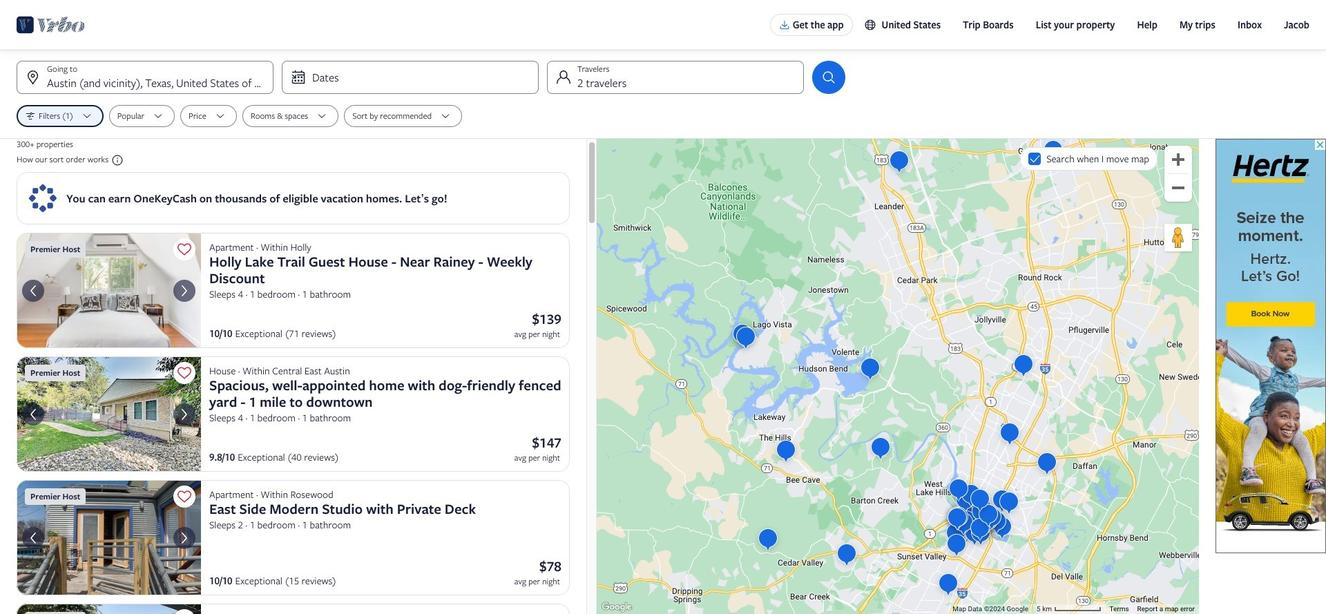 Task type: describe. For each thing, give the bounding box(es) containing it.
show next image for spacious, well-appointed home with dog-friendly fenced yard - 1 mile to downtown image
[[176, 406, 193, 422]]

one key blue tier image
[[28, 183, 58, 213]]

1 vertical spatial small image
[[109, 154, 124, 167]]

download the app button image
[[779, 19, 790, 30]]

private deck. image
[[17, 480, 201, 595]]

show next image for east side modern studio with private deck image
[[176, 529, 193, 546]]

show next image for holly lake trail guest house - near rainey - weekly discount image
[[176, 282, 193, 299]]

image of spacious, well-appointed home with dog-friendly fenced yard - 1 mile to downtown image
[[17, 356, 201, 472]]

map region
[[597, 139, 1199, 614]]



Task type: vqa. For each thing, say whether or not it's contained in the screenshot.
from
no



Task type: locate. For each thing, give the bounding box(es) containing it.
google image
[[600, 600, 633, 614]]

vrbo logo image
[[17, 14, 85, 36]]

0 horizontal spatial small image
[[109, 154, 124, 167]]

show previous image for holly lake trail guest house - near rainey - weekly discount image
[[25, 282, 41, 299]]

show previous image for spacious, well-appointed home with dog-friendly fenced yard - 1 mile to downtown image
[[25, 406, 41, 422]]

0 vertical spatial small image
[[864, 19, 882, 31]]

search image
[[821, 69, 837, 86]]

room image
[[17, 233, 201, 348]]

1 horizontal spatial small image
[[864, 19, 882, 31]]

outdoor fun - all yours 5-10 pm daily during stay image
[[17, 604, 201, 614]]

small image
[[864, 19, 882, 31], [109, 154, 124, 167]]

show previous image for east side modern studio with private deck image
[[25, 529, 41, 546]]



